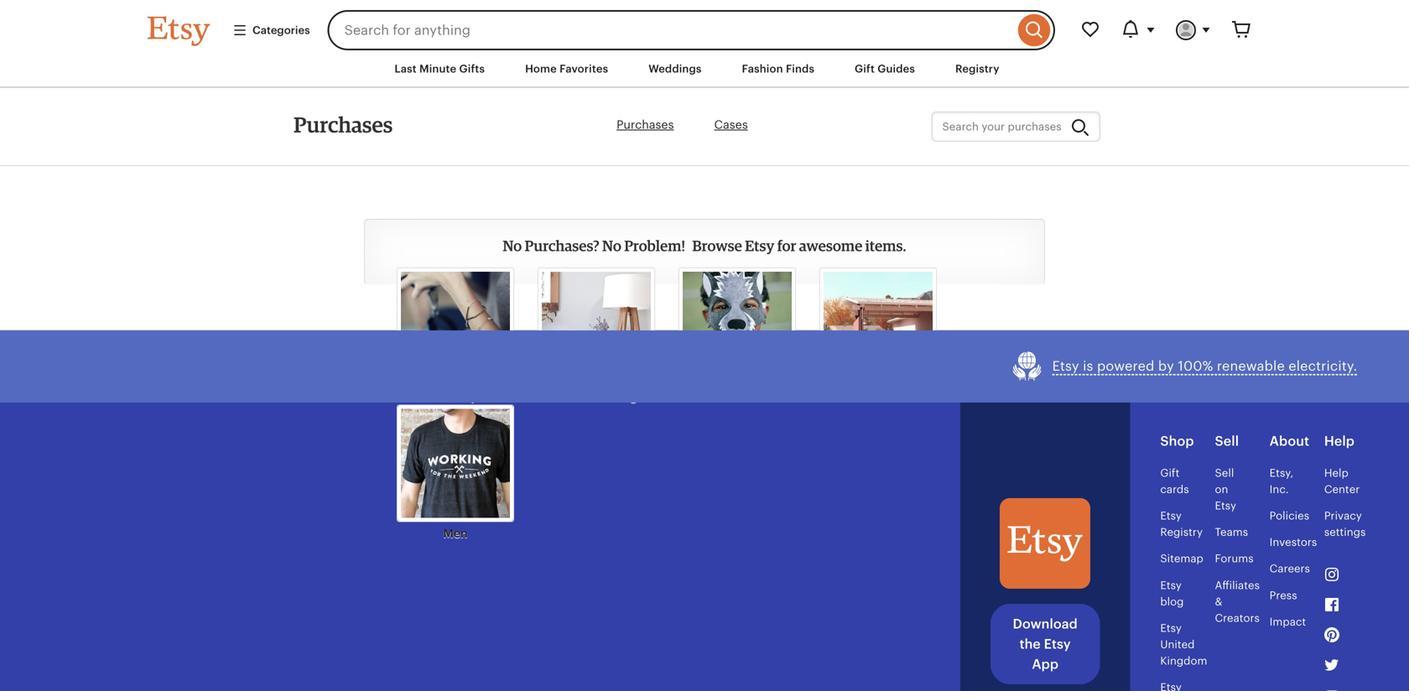 Task type: vqa. For each thing, say whether or not it's contained in the screenshot.
Policies "link"
yes



Task type: describe. For each thing, give the bounding box(es) containing it.
categories
[[253, 24, 310, 36]]

finds
[[786, 63, 815, 75]]

100%
[[1179, 359, 1214, 374]]

etsy united kingdom
[[1161, 622, 1208, 668]]

none search field inside categories banner
[[328, 10, 1056, 50]]

sell on etsy link
[[1216, 467, 1237, 512]]

home for home favorites
[[525, 63, 557, 75]]

cases
[[715, 118, 748, 132]]

etsy left 'for'
[[745, 237, 775, 255]]

home favorites link
[[513, 54, 621, 84]]

gift for gift guides
[[855, 63, 875, 75]]

policies
[[1270, 510, 1310, 522]]

etsy inside "etsy registry"
[[1161, 510, 1182, 522]]

home favorites
[[525, 63, 609, 75]]

gift for gift cards
[[1161, 467, 1180, 479]]

sitemap
[[1161, 553, 1204, 565]]

download the etsy app link
[[991, 604, 1101, 685]]

last
[[395, 63, 417, 75]]

men link
[[397, 405, 514, 542]]

etsy registry
[[1161, 510, 1204, 539]]

app
[[1033, 657, 1059, 672]]

gift cards link
[[1161, 467, 1190, 496]]

2 no from the left
[[603, 237, 622, 255]]

privacy
[[1325, 510, 1363, 522]]

for
[[778, 237, 797, 255]]

powered
[[1098, 359, 1155, 374]]

settings
[[1325, 526, 1367, 539]]

impact
[[1270, 616, 1307, 628]]

weddings
[[649, 63, 702, 75]]

1 vertical spatial registry
[[1161, 526, 1204, 539]]

home & living image
[[542, 272, 651, 381]]

sell on etsy
[[1216, 467, 1237, 512]]

affiliates
[[1216, 579, 1261, 592]]

kids image
[[683, 272, 792, 381]]

Search your purchases telephone field
[[932, 112, 1101, 142]]

etsy inside 'etsy blog'
[[1161, 579, 1182, 592]]

renewable
[[1218, 359, 1286, 374]]

affiliates & creators link
[[1216, 579, 1261, 625]]

help for help
[[1325, 434, 1355, 449]]

careers
[[1270, 563, 1311, 575]]

etsy, inc.
[[1270, 467, 1294, 496]]

guides
[[878, 63, 916, 75]]

forums link
[[1216, 553, 1254, 565]]

registry inside menu bar
[[956, 63, 1000, 75]]

electricity.
[[1289, 359, 1358, 374]]

kids link
[[679, 268, 796, 405]]

home & living
[[556, 390, 638, 403]]

shop
[[1161, 434, 1195, 449]]

problem!
[[625, 237, 686, 255]]

press link
[[1270, 589, 1298, 602]]

etsy, inc. link
[[1270, 467, 1294, 496]]

no purchases? no problem! browse etsy for awesome items.
[[503, 237, 907, 255]]

on
[[1216, 483, 1229, 496]]

policies link
[[1270, 510, 1310, 522]]

Search for anything text field
[[328, 10, 1015, 50]]

etsy inside etsy united kingdom
[[1161, 622, 1182, 635]]

0 horizontal spatial purchases
[[294, 112, 393, 138]]

last minute gifts link
[[382, 54, 498, 84]]

gift cards
[[1161, 467, 1190, 496]]

home & living link
[[538, 268, 655, 405]]

1 horizontal spatial purchases
[[617, 118, 674, 132]]

creators
[[1216, 612, 1260, 625]]

living
[[604, 390, 638, 403]]

last minute gifts
[[395, 63, 485, 75]]



Task type: locate. For each thing, give the bounding box(es) containing it.
1 horizontal spatial &
[[1216, 596, 1223, 608]]

gift left guides
[[855, 63, 875, 75]]

no left problem!
[[603, 237, 622, 255]]

gift inside gift guides link
[[855, 63, 875, 75]]

investors
[[1270, 536, 1318, 549]]

awesome
[[800, 237, 863, 255]]

by
[[1159, 359, 1175, 374]]

&
[[592, 390, 601, 403], [1216, 596, 1223, 608]]

purchases?
[[525, 237, 600, 255]]

help inside help center
[[1325, 467, 1349, 479]]

impact link
[[1270, 616, 1307, 628]]

home
[[525, 63, 557, 75], [556, 390, 589, 403]]

sell inside sell on etsy
[[1216, 467, 1235, 479]]

etsy up blog
[[1161, 579, 1182, 592]]

etsy left is
[[1053, 359, 1080, 374]]

sell up on
[[1216, 467, 1235, 479]]

categories banner
[[117, 0, 1292, 50]]

2 sell from the top
[[1216, 467, 1235, 479]]

art
[[870, 390, 887, 403]]

registry up sitemap link
[[1161, 526, 1204, 539]]

help up center
[[1325, 467, 1349, 479]]

men image
[[401, 409, 510, 518]]

etsy down download
[[1045, 637, 1071, 652]]

0 vertical spatial gift
[[855, 63, 875, 75]]

the
[[1020, 637, 1041, 652]]

fashion
[[742, 63, 784, 75]]

browse
[[693, 237, 743, 255]]

center
[[1325, 483, 1361, 496]]

& inside affiliates & creators
[[1216, 596, 1223, 608]]

help center
[[1325, 467, 1361, 496]]

& left living at the left bottom
[[592, 390, 601, 403]]

etsy is powered by 100% renewable electricity.
[[1053, 359, 1358, 374]]

categories button
[[220, 15, 323, 45]]

home left living at the left bottom
[[556, 390, 589, 403]]

1 help from the top
[[1325, 434, 1355, 449]]

favorites
[[560, 63, 609, 75]]

home left favorites
[[525, 63, 557, 75]]

etsy registry link
[[1161, 510, 1204, 539]]

fashion finds
[[742, 63, 815, 75]]

fashion finds link
[[730, 54, 828, 84]]

men
[[443, 527, 468, 540]]

1 sell from the top
[[1216, 434, 1240, 449]]

etsy inside download the etsy app
[[1045, 637, 1071, 652]]

gift up cards
[[1161, 467, 1180, 479]]

about
[[1270, 434, 1310, 449]]

sell for sell
[[1216, 434, 1240, 449]]

& for affiliates
[[1216, 596, 1223, 608]]

1 vertical spatial sell
[[1216, 467, 1235, 479]]

0 vertical spatial &
[[592, 390, 601, 403]]

no left purchases? on the top left of the page
[[503, 237, 522, 255]]

art image
[[824, 272, 933, 381]]

art link
[[820, 268, 937, 405]]

weddings link
[[636, 54, 715, 84]]

purchases link
[[617, 118, 674, 132]]

account navigation
[[294, 112, 1116, 142]]

& for home
[[592, 390, 601, 403]]

1 no from the left
[[503, 237, 522, 255]]

download the etsy app
[[1013, 617, 1078, 672]]

minute
[[420, 63, 457, 75]]

gift guides
[[855, 63, 916, 75]]

jewelry
[[434, 390, 477, 403]]

sell
[[1216, 434, 1240, 449], [1216, 467, 1235, 479]]

0 horizontal spatial no
[[503, 237, 522, 255]]

1 vertical spatial home
[[556, 390, 589, 403]]

1 horizontal spatial no
[[603, 237, 622, 255]]

registry link
[[943, 54, 1013, 84]]

0 vertical spatial home
[[525, 63, 557, 75]]

sell up sell on etsy link at bottom right
[[1216, 434, 1240, 449]]

home inside menu bar
[[525, 63, 557, 75]]

careers link
[[1270, 563, 1311, 575]]

etsy is powered by 100% renewable electricity. button
[[1013, 351, 1358, 383]]

download
[[1013, 617, 1078, 632]]

home for home & living
[[556, 390, 589, 403]]

etsy up united
[[1161, 622, 1182, 635]]

gift
[[855, 63, 875, 75], [1161, 467, 1180, 479]]

no
[[503, 237, 522, 255], [603, 237, 622, 255]]

1 horizontal spatial registry
[[1161, 526, 1204, 539]]

kingdom
[[1161, 655, 1208, 668]]

cards
[[1161, 483, 1190, 496]]

registry up search your purchases phone field
[[956, 63, 1000, 75]]

jewelry link
[[397, 268, 514, 405]]

etsy
[[745, 237, 775, 255], [1053, 359, 1080, 374], [1216, 500, 1237, 512], [1161, 510, 1182, 522], [1161, 579, 1182, 592], [1161, 622, 1182, 635], [1045, 637, 1071, 652]]

kids
[[726, 390, 750, 403]]

2 help from the top
[[1325, 467, 1349, 479]]

items.
[[866, 237, 907, 255]]

0 horizontal spatial &
[[592, 390, 601, 403]]

0 horizontal spatial gift
[[855, 63, 875, 75]]

blog
[[1161, 596, 1185, 608]]

sitemap link
[[1161, 553, 1204, 565]]

etsy blog link
[[1161, 579, 1185, 608]]

0 vertical spatial help
[[1325, 434, 1355, 449]]

teams link
[[1216, 526, 1249, 539]]

0 horizontal spatial registry
[[956, 63, 1000, 75]]

etsy united kingdom link
[[1161, 622, 1208, 668]]

1 vertical spatial help
[[1325, 467, 1349, 479]]

menu bar containing last minute gifts
[[117, 50, 1292, 88]]

cases link
[[715, 118, 748, 132]]

& up creators
[[1216, 596, 1223, 608]]

jewelry image
[[401, 272, 510, 381]]

1 vertical spatial &
[[1216, 596, 1223, 608]]

is
[[1084, 359, 1094, 374]]

investors link
[[1270, 536, 1318, 549]]

help
[[1325, 434, 1355, 449], [1325, 467, 1349, 479]]

inc.
[[1270, 483, 1290, 496]]

united
[[1161, 639, 1195, 651]]

etsy,
[[1270, 467, 1294, 479]]

help up help center link
[[1325, 434, 1355, 449]]

etsy blog
[[1161, 579, 1185, 608]]

etsy down cards
[[1161, 510, 1182, 522]]

1 vertical spatial gift
[[1161, 467, 1180, 479]]

menu bar
[[117, 50, 1292, 88]]

sell for sell on etsy
[[1216, 467, 1235, 479]]

help for help center
[[1325, 467, 1349, 479]]

privacy settings link
[[1325, 510, 1367, 539]]

gift inside 'gift cards'
[[1161, 467, 1180, 479]]

0 vertical spatial registry
[[956, 63, 1000, 75]]

privacy settings
[[1325, 510, 1367, 539]]

press
[[1270, 589, 1298, 602]]

etsy down on
[[1216, 500, 1237, 512]]

etsy inside 'button'
[[1053, 359, 1080, 374]]

help center link
[[1325, 467, 1361, 496]]

0 vertical spatial sell
[[1216, 434, 1240, 449]]

None search field
[[328, 10, 1056, 50]]

registry
[[956, 63, 1000, 75], [1161, 526, 1204, 539]]

affiliates & creators
[[1216, 579, 1261, 625]]

forums
[[1216, 553, 1254, 565]]

teams
[[1216, 526, 1249, 539]]

gift guides link
[[843, 54, 928, 84]]

1 horizontal spatial gift
[[1161, 467, 1180, 479]]



